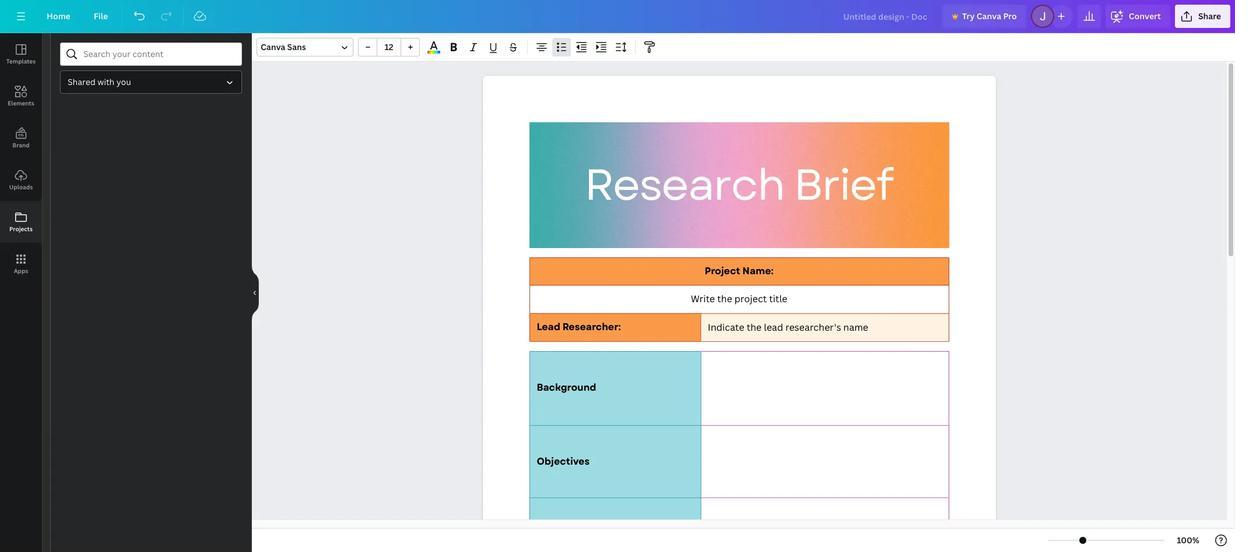 Task type: locate. For each thing, give the bounding box(es) containing it.
0 horizontal spatial canva
[[261, 41, 285, 52]]

share
[[1199, 10, 1221, 22]]

brand button
[[0, 117, 42, 159]]

Search your content search field
[[83, 43, 234, 65]]

try
[[962, 10, 975, 22]]

sans
[[287, 41, 306, 52]]

1 vertical spatial canva
[[261, 41, 285, 52]]

uploads
[[9, 183, 33, 191]]

pro
[[1003, 10, 1017, 22]]

elements
[[8, 99, 34, 107]]

canva
[[977, 10, 1002, 22], [261, 41, 285, 52]]

home link
[[37, 5, 80, 28]]

file
[[94, 10, 108, 22]]

canva left sans
[[261, 41, 285, 52]]

canva sans button
[[257, 38, 353, 57]]

canva right "try"
[[977, 10, 1002, 22]]

side panel tab list
[[0, 33, 42, 285]]

try canva pro
[[962, 10, 1017, 22]]

research
[[584, 154, 784, 217]]

templates button
[[0, 33, 42, 75]]

group
[[358, 38, 420, 57]]

1 horizontal spatial canva
[[977, 10, 1002, 22]]

canva sans
[[261, 41, 306, 52]]

0 vertical spatial canva
[[977, 10, 1002, 22]]

projects
[[9, 225, 33, 233]]

research brief
[[584, 154, 893, 217]]



Task type: vqa. For each thing, say whether or not it's contained in the screenshot.
Convert
yes



Task type: describe. For each thing, give the bounding box(es) containing it.
– – number field
[[381, 41, 397, 52]]

apps button
[[0, 243, 42, 285]]

main menu bar
[[0, 0, 1235, 33]]

100%
[[1177, 535, 1200, 547]]

try canva pro button
[[942, 5, 1026, 28]]

you
[[116, 76, 131, 87]]

shared
[[68, 76, 95, 87]]

file button
[[84, 5, 117, 28]]

uploads button
[[0, 159, 42, 201]]

brand
[[12, 141, 30, 149]]

with
[[97, 76, 115, 87]]

elements button
[[0, 75, 42, 117]]

convert
[[1129, 10, 1161, 22]]

apps
[[14, 267, 28, 275]]

100% button
[[1169, 532, 1207, 551]]

projects button
[[0, 201, 42, 243]]

Design title text field
[[834, 5, 938, 28]]

hide image
[[251, 265, 259, 321]]

share button
[[1175, 5, 1231, 28]]

color range image
[[428, 51, 440, 54]]

home
[[47, 10, 70, 22]]

canva inside try canva pro button
[[977, 10, 1002, 22]]

brief
[[794, 154, 893, 217]]

canva inside canva sans dropdown button
[[261, 41, 285, 52]]

templates
[[6, 57, 36, 65]]

Select ownership filter button
[[60, 71, 242, 94]]

shared with you
[[68, 76, 131, 87]]

Research Brief text field
[[483, 76, 996, 553]]

convert button
[[1106, 5, 1171, 28]]



